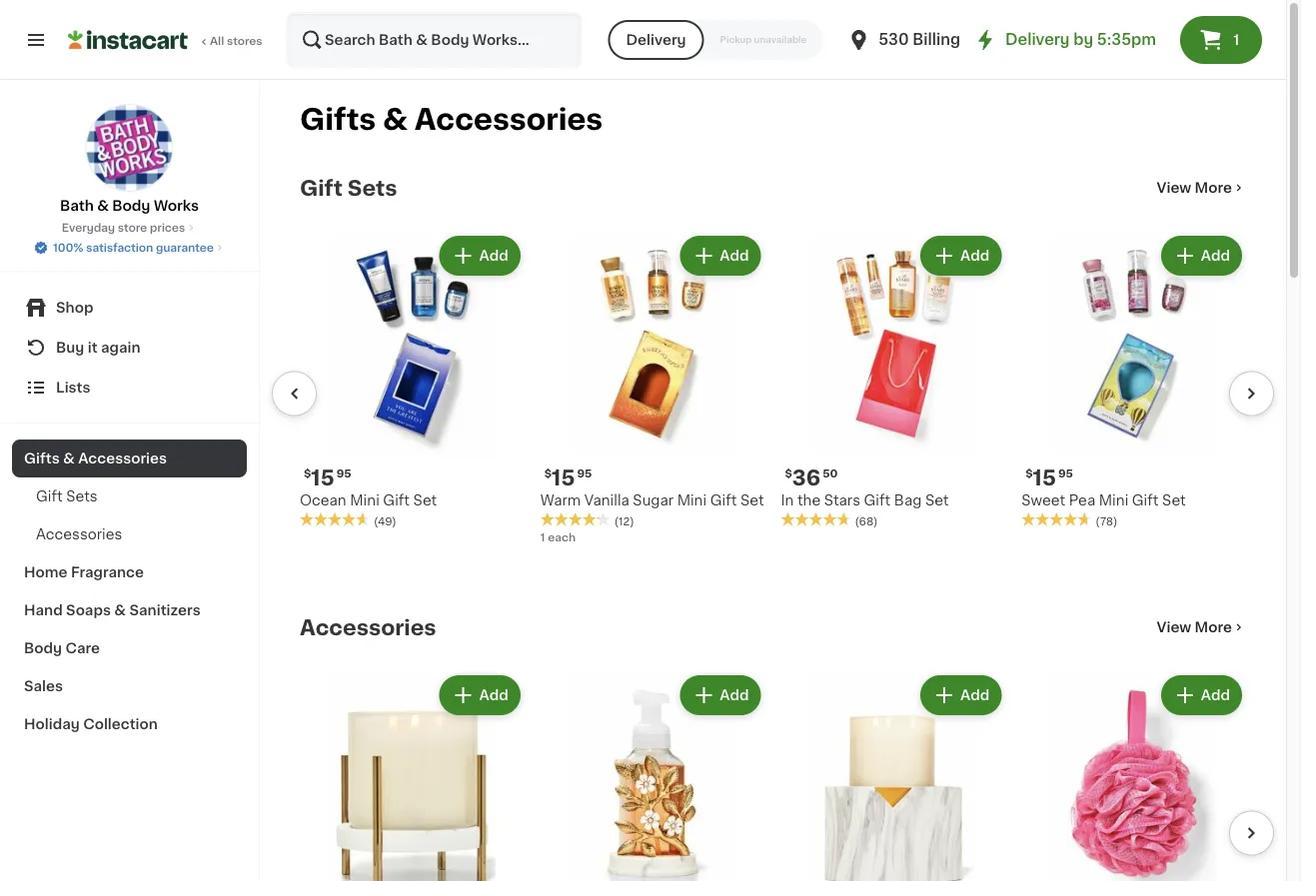 Task type: locate. For each thing, give the bounding box(es) containing it.
sanitizers
[[129, 604, 201, 618]]

$
[[304, 468, 311, 479], [545, 468, 552, 479], [785, 468, 793, 479], [1026, 468, 1033, 479]]

3 $ from the left
[[785, 468, 793, 479]]

vanilla
[[584, 494, 630, 508]]

Search field
[[288, 14, 580, 66]]

1 $ from the left
[[304, 468, 311, 479]]

1 vertical spatial gifts
[[24, 452, 60, 466]]

(68)
[[855, 516, 878, 527]]

$ for ocean
[[304, 468, 311, 479]]

delivery inside delivery button
[[626, 33, 686, 47]]

1 horizontal spatial gift sets
[[300, 177, 397, 198]]

1 vertical spatial sets
[[66, 490, 98, 504]]

15 up warm
[[552, 467, 575, 488]]

in the stars gift bag set
[[781, 494, 949, 508]]

view more for accessories
[[1157, 621, 1233, 635]]

instacart logo image
[[68, 28, 188, 52]]

1 inside item carousel region
[[541, 532, 545, 543]]

3 mini from the left
[[1099, 494, 1129, 508]]

product group
[[300, 232, 525, 529], [541, 232, 765, 545], [781, 232, 1006, 529], [1022, 232, 1247, 529], [300, 672, 525, 882], [541, 672, 765, 882], [781, 672, 1006, 882], [1022, 672, 1247, 882]]

$ 15 95 up warm
[[545, 467, 592, 488]]

$ 15 95 for sweet
[[1026, 467, 1073, 488]]

item carousel region
[[272, 224, 1275, 584], [300, 664, 1275, 882]]

1 view from the top
[[1157, 181, 1192, 195]]

1 horizontal spatial delivery
[[1006, 32, 1070, 47]]

0 vertical spatial more
[[1195, 181, 1233, 195]]

$ 15 95 for warm
[[545, 467, 592, 488]]

delivery for delivery by 5:35pm
[[1006, 32, 1070, 47]]

2 view more from the top
[[1157, 621, 1233, 635]]

ocean
[[300, 494, 347, 508]]

$ inside $ 36 50
[[785, 468, 793, 479]]

gift
[[300, 177, 343, 198], [36, 490, 63, 504], [383, 494, 410, 508], [710, 494, 737, 508], [864, 494, 891, 508], [1132, 494, 1159, 508]]

item carousel region containing 15
[[272, 224, 1275, 584]]

2 view more link from the top
[[1157, 618, 1247, 638]]

1 horizontal spatial gift sets link
[[300, 176, 397, 200]]

sweet
[[1022, 494, 1066, 508]]

1 vertical spatial gifts & accessories
[[24, 452, 167, 466]]

0 horizontal spatial 1
[[541, 532, 545, 543]]

1 button
[[1181, 16, 1263, 64]]

1 for 1 each
[[541, 532, 545, 543]]

15
[[311, 467, 335, 488], [552, 467, 575, 488], [1033, 467, 1057, 488]]

36
[[793, 467, 821, 488]]

95 up ocean at the bottom of the page
[[337, 468, 351, 479]]

by
[[1074, 32, 1094, 47]]

body up store
[[112, 199, 150, 213]]

view more for gift sets
[[1157, 181, 1233, 195]]

0 vertical spatial gift sets link
[[300, 176, 397, 200]]

body care
[[24, 642, 100, 656]]

3 95 from the left
[[1059, 468, 1073, 479]]

gift sets link
[[300, 176, 397, 200], [12, 478, 247, 516]]

1
[[1234, 33, 1240, 47], [541, 532, 545, 543]]

0 vertical spatial gifts
[[300, 105, 376, 134]]

&
[[383, 105, 408, 134], [97, 199, 109, 213], [63, 452, 75, 466], [114, 604, 126, 618]]

0 horizontal spatial sets
[[66, 490, 98, 504]]

2 more from the top
[[1195, 621, 1233, 635]]

billingsley
[[913, 32, 993, 47]]

4 $ from the left
[[1026, 468, 1033, 479]]

0 vertical spatial item carousel region
[[272, 224, 1275, 584]]

gifts & accessories down search field
[[300, 105, 603, 134]]

view more link
[[1157, 178, 1247, 198], [1157, 618, 1247, 638]]

1 15 from the left
[[311, 467, 335, 488]]

15 up ocean at the bottom of the page
[[311, 467, 335, 488]]

2 set from the left
[[741, 494, 764, 508]]

15 for sweet
[[1033, 467, 1057, 488]]

(12)
[[615, 516, 634, 527]]

3 $ 15 95 from the left
[[1026, 467, 1073, 488]]

bath & body works link
[[60, 104, 199, 216]]

2 horizontal spatial 95
[[1059, 468, 1073, 479]]

1 horizontal spatial accessories link
[[300, 616, 436, 640]]

mini up (49)
[[350, 494, 380, 508]]

1 horizontal spatial gifts & accessories
[[300, 105, 603, 134]]

$ 15 95
[[304, 467, 351, 488], [545, 467, 592, 488], [1026, 467, 1073, 488]]

more for accessories
[[1195, 621, 1233, 635]]

delivery by 5:35pm link
[[974, 28, 1157, 52]]

view more
[[1157, 181, 1233, 195], [1157, 621, 1233, 635]]

2 $ from the left
[[545, 468, 552, 479]]

$ 15 95 up ocean at the bottom of the page
[[304, 467, 351, 488]]

0 vertical spatial 1
[[1234, 33, 1240, 47]]

0 horizontal spatial mini
[[350, 494, 380, 508]]

1 vertical spatial body
[[24, 642, 62, 656]]

view more link for gift sets
[[1157, 178, 1247, 198]]

home fragrance link
[[12, 554, 247, 592]]

stars
[[824, 494, 861, 508]]

$ up warm
[[545, 468, 552, 479]]

2 95 from the left
[[577, 468, 592, 479]]

item carousel region containing add
[[300, 664, 1275, 882]]

1 horizontal spatial 95
[[577, 468, 592, 479]]

0 horizontal spatial $ 15 95
[[304, 467, 351, 488]]

1 vertical spatial view
[[1157, 621, 1192, 635]]

$ 15 95 up sweet
[[1026, 467, 1073, 488]]

satisfaction
[[86, 242, 153, 253]]

0 vertical spatial view
[[1157, 181, 1192, 195]]

holiday collection
[[24, 718, 158, 732]]

mini
[[350, 494, 380, 508], [677, 494, 707, 508], [1099, 494, 1129, 508]]

add button
[[441, 238, 519, 274], [682, 238, 759, 274], [923, 238, 1000, 274], [1163, 238, 1241, 274], [441, 678, 519, 714], [682, 678, 759, 714], [923, 678, 1000, 714], [1163, 678, 1241, 714]]

fragrance
[[71, 566, 144, 580]]

bath
[[60, 199, 94, 213]]

gifts
[[300, 105, 376, 134], [24, 452, 60, 466]]

5:35pm
[[1097, 32, 1157, 47]]

1 horizontal spatial 1
[[1234, 33, 1240, 47]]

home fragrance
[[24, 566, 144, 580]]

$ up ocean at the bottom of the page
[[304, 468, 311, 479]]

holiday collection link
[[12, 706, 247, 744]]

0 horizontal spatial gift sets link
[[12, 478, 247, 516]]

1 view more link from the top
[[1157, 178, 1247, 198]]

1 horizontal spatial $ 15 95
[[545, 467, 592, 488]]

each
[[548, 532, 576, 543]]

2 $ 15 95 from the left
[[545, 467, 592, 488]]

95 up pea
[[1059, 468, 1073, 479]]

0 vertical spatial view more
[[1157, 181, 1233, 195]]

view
[[1157, 181, 1192, 195], [1157, 621, 1192, 635]]

15 for ocean
[[311, 467, 335, 488]]

95 up vanilla
[[577, 468, 592, 479]]

lists link
[[12, 368, 247, 408]]

all
[[210, 35, 224, 46]]

view more link for accessories
[[1157, 618, 1247, 638]]

hand
[[24, 604, 63, 618]]

0 vertical spatial view more link
[[1157, 178, 1247, 198]]

530 billingsley road
[[879, 32, 1037, 47]]

in
[[781, 494, 794, 508]]

None search field
[[286, 12, 582, 68]]

$ up sweet
[[1026, 468, 1033, 479]]

shop link
[[12, 288, 247, 328]]

530
[[879, 32, 909, 47]]

100%
[[53, 242, 83, 253]]

1 horizontal spatial 15
[[552, 467, 575, 488]]

2 horizontal spatial 15
[[1033, 467, 1057, 488]]

1 vertical spatial view more link
[[1157, 618, 1247, 638]]

buy it again link
[[12, 328, 247, 368]]

service type group
[[608, 20, 823, 60]]

0 horizontal spatial 15
[[311, 467, 335, 488]]

$ 36 50
[[785, 467, 838, 488]]

gifts & accessories
[[300, 105, 603, 134], [24, 452, 167, 466]]

95 for sweet
[[1059, 468, 1073, 479]]

1 horizontal spatial mini
[[677, 494, 707, 508]]

2 horizontal spatial mini
[[1099, 494, 1129, 508]]

mini right sugar
[[677, 494, 707, 508]]

body down hand
[[24, 642, 62, 656]]

1 view more from the top
[[1157, 181, 1233, 195]]

2 horizontal spatial $ 15 95
[[1026, 467, 1073, 488]]

sets
[[348, 177, 397, 198], [66, 490, 98, 504]]

4 set from the left
[[1163, 494, 1186, 508]]

1 vertical spatial more
[[1195, 621, 1233, 635]]

again
[[101, 341, 141, 355]]

gifts & accessories down lists
[[24, 452, 167, 466]]

pea
[[1069, 494, 1096, 508]]

body
[[112, 199, 150, 213], [24, 642, 62, 656]]

1 vertical spatial gift sets
[[36, 490, 98, 504]]

0 horizontal spatial 95
[[337, 468, 351, 479]]

3 15 from the left
[[1033, 467, 1057, 488]]

mini up the (78)
[[1099, 494, 1129, 508]]

2 15 from the left
[[552, 467, 575, 488]]

gift sets
[[300, 177, 397, 198], [36, 490, 98, 504]]

1 vertical spatial 1
[[541, 532, 545, 543]]

0 horizontal spatial delivery
[[626, 33, 686, 47]]

0 horizontal spatial gifts
[[24, 452, 60, 466]]

1 vertical spatial view more
[[1157, 621, 1233, 635]]

1 inside button
[[1234, 33, 1240, 47]]

item carousel region for gift sets
[[272, 224, 1275, 584]]

hand soaps & sanitizers link
[[12, 592, 247, 630]]

1 horizontal spatial sets
[[348, 177, 397, 198]]

0 vertical spatial body
[[112, 199, 150, 213]]

& down lists
[[63, 452, 75, 466]]

1 vertical spatial item carousel region
[[300, 664, 1275, 882]]

view for gift sets
[[1157, 181, 1192, 195]]

view for accessories
[[1157, 621, 1192, 635]]

0 horizontal spatial gifts & accessories
[[24, 452, 167, 466]]

2 view from the top
[[1157, 621, 1192, 635]]

delivery by 5:35pm
[[1006, 32, 1157, 47]]

$ up in
[[785, 468, 793, 479]]

delivery
[[1006, 32, 1070, 47], [626, 33, 686, 47]]

95 for warm
[[577, 468, 592, 479]]

1 95 from the left
[[337, 468, 351, 479]]

0 horizontal spatial body
[[24, 642, 62, 656]]

15 up sweet
[[1033, 467, 1057, 488]]

0 vertical spatial accessories link
[[12, 516, 247, 554]]

530 billingsley road button
[[847, 12, 1037, 68]]

95
[[337, 468, 351, 479], [577, 468, 592, 479], [1059, 468, 1073, 479]]

50
[[823, 468, 838, 479]]

add
[[479, 249, 509, 263], [720, 249, 749, 263], [961, 249, 990, 263], [1201, 249, 1231, 263], [479, 689, 509, 703], [720, 689, 749, 703], [961, 689, 990, 703], [1201, 689, 1231, 703]]

everyday store prices link
[[62, 220, 197, 236]]

1 more from the top
[[1195, 181, 1233, 195]]

lists
[[56, 381, 90, 395]]

0 horizontal spatial gift sets
[[36, 490, 98, 504]]

sales link
[[12, 668, 247, 706]]

0 vertical spatial gifts & accessories
[[300, 105, 603, 134]]

1 $ 15 95 from the left
[[304, 467, 351, 488]]

★★★★★
[[300, 513, 370, 527], [300, 513, 370, 527], [541, 513, 611, 527], [541, 513, 611, 527], [781, 513, 851, 527], [781, 513, 851, 527], [1022, 513, 1092, 527], [1022, 513, 1092, 527]]

accessories link
[[12, 516, 247, 554], [300, 616, 436, 640]]

set
[[413, 494, 437, 508], [741, 494, 764, 508], [926, 494, 949, 508], [1163, 494, 1186, 508]]

everyday
[[62, 222, 115, 233]]

delivery inside delivery by 5:35pm link
[[1006, 32, 1070, 47]]



Task type: describe. For each thing, give the bounding box(es) containing it.
$ for sweet
[[1026, 468, 1033, 479]]

store
[[118, 222, 147, 233]]

collection
[[83, 718, 158, 732]]

1 horizontal spatial body
[[112, 199, 150, 213]]

warm vanilla sugar mini gift set
[[541, 494, 764, 508]]

gifts & accessories link
[[12, 440, 247, 478]]

1 each
[[541, 532, 576, 543]]

delivery button
[[608, 20, 704, 60]]

soaps
[[66, 604, 111, 618]]

3 set from the left
[[926, 494, 949, 508]]

100% satisfaction guarantee button
[[33, 236, 226, 256]]

$ 15 95 for ocean
[[304, 467, 351, 488]]

everyday store prices
[[62, 222, 185, 233]]

95 for ocean
[[337, 468, 351, 479]]

(49)
[[374, 516, 397, 527]]

care
[[65, 642, 100, 656]]

1 set from the left
[[413, 494, 437, 508]]

prices
[[150, 222, 185, 233]]

ocean mini gift set
[[300, 494, 437, 508]]

warm
[[541, 494, 581, 508]]

(78)
[[1096, 516, 1118, 527]]

& right bath
[[97, 199, 109, 213]]

100% satisfaction guarantee
[[53, 242, 214, 253]]

product group containing 36
[[781, 232, 1006, 529]]

road
[[996, 32, 1037, 47]]

the
[[798, 494, 821, 508]]

bath & body works logo image
[[85, 104, 173, 192]]

body care link
[[12, 630, 247, 668]]

0 vertical spatial gift sets
[[300, 177, 397, 198]]

1 vertical spatial gift sets link
[[12, 478, 247, 516]]

buy it again
[[56, 341, 141, 355]]

buy
[[56, 341, 84, 355]]

it
[[88, 341, 98, 355]]

1 for 1
[[1234, 33, 1240, 47]]

sweet pea mini gift set
[[1022, 494, 1186, 508]]

$ for warm
[[545, 468, 552, 479]]

stores
[[227, 35, 263, 46]]

& down search field
[[383, 105, 408, 134]]

bath & body works
[[60, 199, 199, 213]]

hand soaps & sanitizers
[[24, 604, 201, 618]]

all stores
[[210, 35, 263, 46]]

shop
[[56, 301, 93, 315]]

all stores link
[[68, 12, 264, 68]]

delivery for delivery
[[626, 33, 686, 47]]

0 vertical spatial sets
[[348, 177, 397, 198]]

guarantee
[[156, 242, 214, 253]]

sales
[[24, 680, 63, 694]]

bag
[[894, 494, 922, 508]]

15 for warm
[[552, 467, 575, 488]]

more for gift sets
[[1195, 181, 1233, 195]]

works
[[154, 199, 199, 213]]

1 vertical spatial accessories link
[[300, 616, 436, 640]]

0 horizontal spatial accessories link
[[12, 516, 247, 554]]

2 mini from the left
[[677, 494, 707, 508]]

$ for in
[[785, 468, 793, 479]]

sugar
[[633, 494, 674, 508]]

item carousel region for accessories
[[300, 664, 1275, 882]]

home
[[24, 566, 67, 580]]

1 mini from the left
[[350, 494, 380, 508]]

1 horizontal spatial gifts
[[300, 105, 376, 134]]

holiday
[[24, 718, 80, 732]]

& right soaps
[[114, 604, 126, 618]]



Task type: vqa. For each thing, say whether or not it's contained in the screenshot.
the left 95
yes



